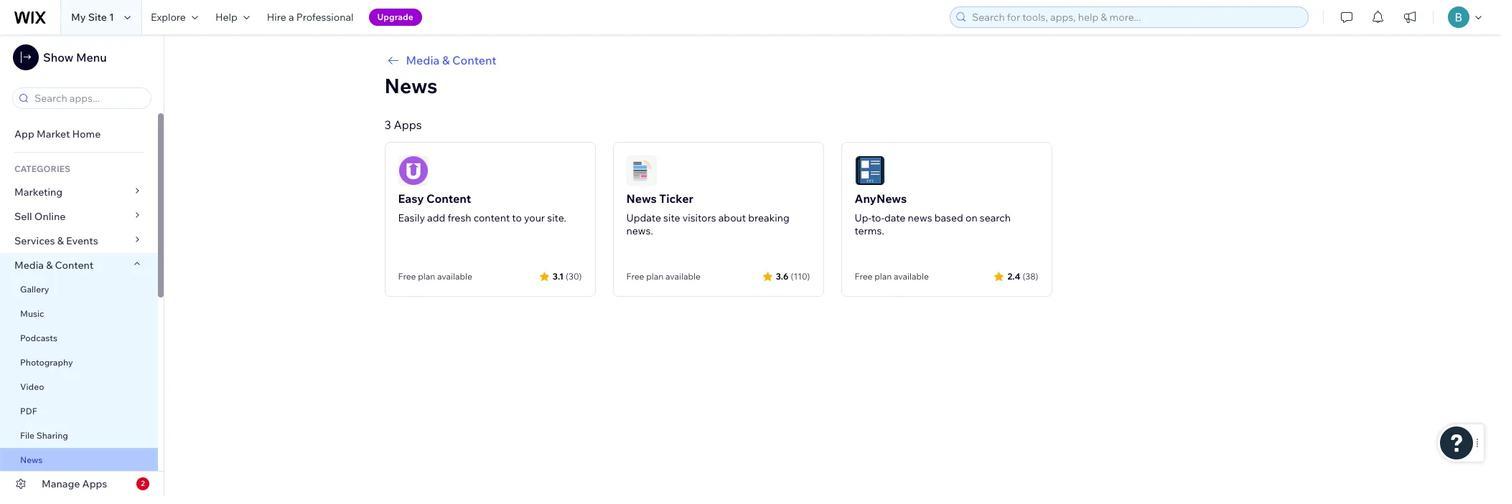 Task type: locate. For each thing, give the bounding box(es) containing it.
plan for up-
[[875, 271, 892, 282]]

on
[[966, 212, 978, 225]]

plan down terms.
[[875, 271, 892, 282]]

free down easily
[[398, 271, 416, 282]]

1 horizontal spatial plan
[[646, 271, 664, 282]]

3
[[385, 118, 391, 132]]

free
[[398, 271, 416, 282], [627, 271, 644, 282], [855, 271, 873, 282]]

apps right 3
[[394, 118, 422, 132]]

0 horizontal spatial media
[[14, 259, 44, 272]]

3 free from the left
[[855, 271, 873, 282]]

3 available from the left
[[894, 271, 929, 282]]

content inside "sidebar" element
[[55, 259, 94, 272]]

based
[[935, 212, 964, 225]]

2 horizontal spatial &
[[442, 53, 450, 68]]

1 horizontal spatial apps
[[394, 118, 422, 132]]

1 vertical spatial &
[[57, 235, 64, 248]]

3 apps
[[385, 118, 422, 132]]

my site 1
[[71, 11, 114, 24]]

2 horizontal spatial free plan available
[[855, 271, 929, 282]]

0 horizontal spatial news
[[20, 455, 43, 466]]

2 free from the left
[[627, 271, 644, 282]]

1 vertical spatial apps
[[82, 478, 107, 491]]

(110)
[[791, 271, 810, 282]]

1 horizontal spatial free
[[627, 271, 644, 282]]

hire
[[267, 11, 286, 24]]

video link
[[0, 376, 158, 400]]

apps inside "sidebar" element
[[82, 478, 107, 491]]

date
[[885, 212, 906, 225]]

anynews
[[855, 192, 907, 206]]

0 vertical spatial apps
[[394, 118, 422, 132]]

1 vertical spatial media & content link
[[0, 253, 158, 278]]

upgrade
[[377, 11, 413, 22]]

news down file
[[20, 455, 43, 466]]

plan down 'news.'
[[646, 271, 664, 282]]

media & content link
[[385, 52, 1281, 69], [0, 253, 158, 278]]

help button
[[207, 0, 258, 34]]

pdf
[[20, 406, 37, 417]]

menu
[[76, 50, 107, 65]]

plan down add
[[418, 271, 435, 282]]

available
[[437, 271, 472, 282], [666, 271, 701, 282], [894, 271, 929, 282]]

news
[[385, 73, 438, 98], [627, 192, 657, 206], [20, 455, 43, 466]]

content inside easy content easily add fresh content to your site.
[[427, 192, 471, 206]]

sell online link
[[0, 205, 158, 229]]

free plan available down 'news.'
[[627, 271, 701, 282]]

podcasts link
[[0, 327, 158, 351]]

0 vertical spatial news
[[385, 73, 438, 98]]

services
[[14, 235, 55, 248]]

1 horizontal spatial available
[[666, 271, 701, 282]]

plan
[[418, 271, 435, 282], [646, 271, 664, 282], [875, 271, 892, 282]]

available down news
[[894, 271, 929, 282]]

1 free from the left
[[398, 271, 416, 282]]

photography link
[[0, 351, 158, 376]]

media & content
[[406, 53, 497, 68], [14, 259, 94, 272]]

2
[[141, 480, 145, 489]]

app
[[14, 128, 34, 141]]

media & content down upgrade button
[[406, 53, 497, 68]]

2.4
[[1008, 271, 1021, 282]]

media
[[406, 53, 440, 68], [14, 259, 44, 272]]

0 horizontal spatial available
[[437, 271, 472, 282]]

professional
[[296, 11, 354, 24]]

2 vertical spatial &
[[46, 259, 53, 272]]

1 horizontal spatial media & content link
[[385, 52, 1281, 69]]

1 horizontal spatial free plan available
[[627, 271, 701, 282]]

Search apps... field
[[30, 88, 146, 108]]

site
[[88, 11, 107, 24]]

media & content down services & events
[[14, 259, 94, 272]]

2 horizontal spatial free
[[855, 271, 873, 282]]

photography
[[20, 358, 73, 368]]

0 vertical spatial media & content link
[[385, 52, 1281, 69]]

1 plan from the left
[[418, 271, 435, 282]]

2 horizontal spatial available
[[894, 271, 929, 282]]

1 vertical spatial media
[[14, 259, 44, 272]]

show
[[43, 50, 73, 65]]

home
[[72, 128, 101, 141]]

2 vertical spatial content
[[55, 259, 94, 272]]

free for content
[[398, 271, 416, 282]]

0 horizontal spatial apps
[[82, 478, 107, 491]]

news up update
[[627, 192, 657, 206]]

add
[[427, 212, 445, 225]]

1
[[109, 11, 114, 24]]

available for ticker
[[666, 271, 701, 282]]

0 horizontal spatial free
[[398, 271, 416, 282]]

0 horizontal spatial media & content link
[[0, 253, 158, 278]]

app market home
[[14, 128, 101, 141]]

0 vertical spatial &
[[442, 53, 450, 68]]

about
[[719, 212, 746, 225]]

file
[[20, 431, 35, 442]]

2 available from the left
[[666, 271, 701, 282]]

news up 3 apps
[[385, 73, 438, 98]]

free plan available for ticker
[[627, 271, 701, 282]]

2 plan from the left
[[646, 271, 664, 282]]

0 horizontal spatial media & content
[[14, 259, 94, 272]]

news ticker logo image
[[627, 156, 657, 186]]

show menu button
[[13, 45, 107, 70]]

0 horizontal spatial free plan available
[[398, 271, 472, 282]]

free plan available down add
[[398, 271, 472, 282]]

1 vertical spatial news
[[627, 192, 657, 206]]

easy content logo image
[[398, 156, 428, 186]]

visitors
[[683, 212, 716, 225]]

2 free plan available from the left
[[627, 271, 701, 282]]

3 free plan available from the left
[[855, 271, 929, 282]]

terms.
[[855, 225, 885, 238]]

free plan available for up-
[[855, 271, 929, 282]]

3 plan from the left
[[875, 271, 892, 282]]

1 vertical spatial media & content
[[14, 259, 94, 272]]

free down 'news.'
[[627, 271, 644, 282]]

2 horizontal spatial news
[[627, 192, 657, 206]]

media & content inside "sidebar" element
[[14, 259, 94, 272]]

1 vertical spatial content
[[427, 192, 471, 206]]

1 horizontal spatial media
[[406, 53, 440, 68]]

1 free plan available from the left
[[398, 271, 472, 282]]

free plan available down terms.
[[855, 271, 929, 282]]

2 horizontal spatial plan
[[875, 271, 892, 282]]

breaking
[[748, 212, 790, 225]]

content
[[452, 53, 497, 68], [427, 192, 471, 206], [55, 259, 94, 272]]

apps for manage apps
[[82, 478, 107, 491]]

available down fresh
[[437, 271, 472, 282]]

plan for content
[[418, 271, 435, 282]]

1 available from the left
[[437, 271, 472, 282]]

file sharing link
[[0, 424, 158, 449]]

media up gallery on the left of the page
[[14, 259, 44, 272]]

apps down news link
[[82, 478, 107, 491]]

2 vertical spatial news
[[20, 455, 43, 466]]

help
[[215, 11, 238, 24]]

app market home link
[[0, 122, 158, 146]]

&
[[442, 53, 450, 68], [57, 235, 64, 248], [46, 259, 53, 272]]

0 horizontal spatial plan
[[418, 271, 435, 282]]

free for up-
[[855, 271, 873, 282]]

gallery link
[[0, 278, 158, 302]]

0 vertical spatial media & content
[[406, 53, 497, 68]]

media down upgrade button
[[406, 53, 440, 68]]

video
[[20, 382, 44, 393]]

apps
[[394, 118, 422, 132], [82, 478, 107, 491]]

free down terms.
[[855, 271, 873, 282]]

available down site
[[666, 271, 701, 282]]



Task type: vqa. For each thing, say whether or not it's contained in the screenshot.


Task type: describe. For each thing, give the bounding box(es) containing it.
services & events link
[[0, 229, 158, 253]]

explore
[[151, 11, 186, 24]]

upgrade button
[[369, 9, 422, 26]]

hire a professional link
[[258, 0, 362, 34]]

1 horizontal spatial news
[[385, 73, 438, 98]]

3.6
[[776, 271, 789, 282]]

sell online
[[14, 210, 66, 223]]

available for content
[[437, 271, 472, 282]]

sell
[[14, 210, 32, 223]]

news inside "sidebar" element
[[20, 455, 43, 466]]

update
[[627, 212, 661, 225]]

hire a professional
[[267, 11, 354, 24]]

categories
[[14, 164, 70, 174]]

events
[[66, 235, 98, 248]]

my
[[71, 11, 86, 24]]

news inside news ticker update site visitors about breaking news.
[[627, 192, 657, 206]]

free plan available for content
[[398, 271, 472, 282]]

anynews logo image
[[855, 156, 885, 186]]

free for ticker
[[627, 271, 644, 282]]

1 horizontal spatial media & content
[[406, 53, 497, 68]]

search
[[980, 212, 1011, 225]]

fresh
[[448, 212, 471, 225]]

(30)
[[566, 271, 582, 282]]

music link
[[0, 302, 158, 327]]

sidebar element
[[0, 34, 164, 497]]

2.4 (38)
[[1008, 271, 1039, 282]]

podcasts
[[20, 333, 57, 344]]

3.1
[[553, 271, 564, 282]]

1 horizontal spatial &
[[57, 235, 64, 248]]

media inside "sidebar" element
[[14, 259, 44, 272]]

site.
[[547, 212, 566, 225]]

manage
[[42, 478, 80, 491]]

3.6 (110)
[[776, 271, 810, 282]]

easy
[[398, 192, 424, 206]]

marketing
[[14, 186, 63, 199]]

0 vertical spatial media
[[406, 53, 440, 68]]

marketing link
[[0, 180, 158, 205]]

3.1 (30)
[[553, 271, 582, 282]]

easy content easily add fresh content to your site.
[[398, 192, 566, 225]]

news ticker update site visitors about breaking news.
[[627, 192, 790, 238]]

Search for tools, apps, help & more... field
[[968, 7, 1304, 27]]

music
[[20, 309, 44, 320]]

manage apps
[[42, 478, 107, 491]]

ticker
[[659, 192, 694, 206]]

file sharing
[[20, 431, 68, 442]]

to
[[512, 212, 522, 225]]

anynews up-to-date news based on search terms.
[[855, 192, 1011, 238]]

market
[[37, 128, 70, 141]]

up-
[[855, 212, 872, 225]]

sharing
[[36, 431, 68, 442]]

gallery
[[20, 284, 49, 295]]

0 vertical spatial content
[[452, 53, 497, 68]]

site
[[664, 212, 680, 225]]

your
[[524, 212, 545, 225]]

to-
[[872, 212, 885, 225]]

pdf link
[[0, 400, 158, 424]]

news link
[[0, 449, 158, 473]]

a
[[289, 11, 294, 24]]

available for up-
[[894, 271, 929, 282]]

0 horizontal spatial &
[[46, 259, 53, 272]]

show menu
[[43, 50, 107, 65]]

news
[[908, 212, 932, 225]]

news.
[[627, 225, 653, 238]]

plan for ticker
[[646, 271, 664, 282]]

services & events
[[14, 235, 98, 248]]

content
[[474, 212, 510, 225]]

apps for 3 apps
[[394, 118, 422, 132]]

(38)
[[1023, 271, 1039, 282]]

online
[[34, 210, 66, 223]]

easily
[[398, 212, 425, 225]]



